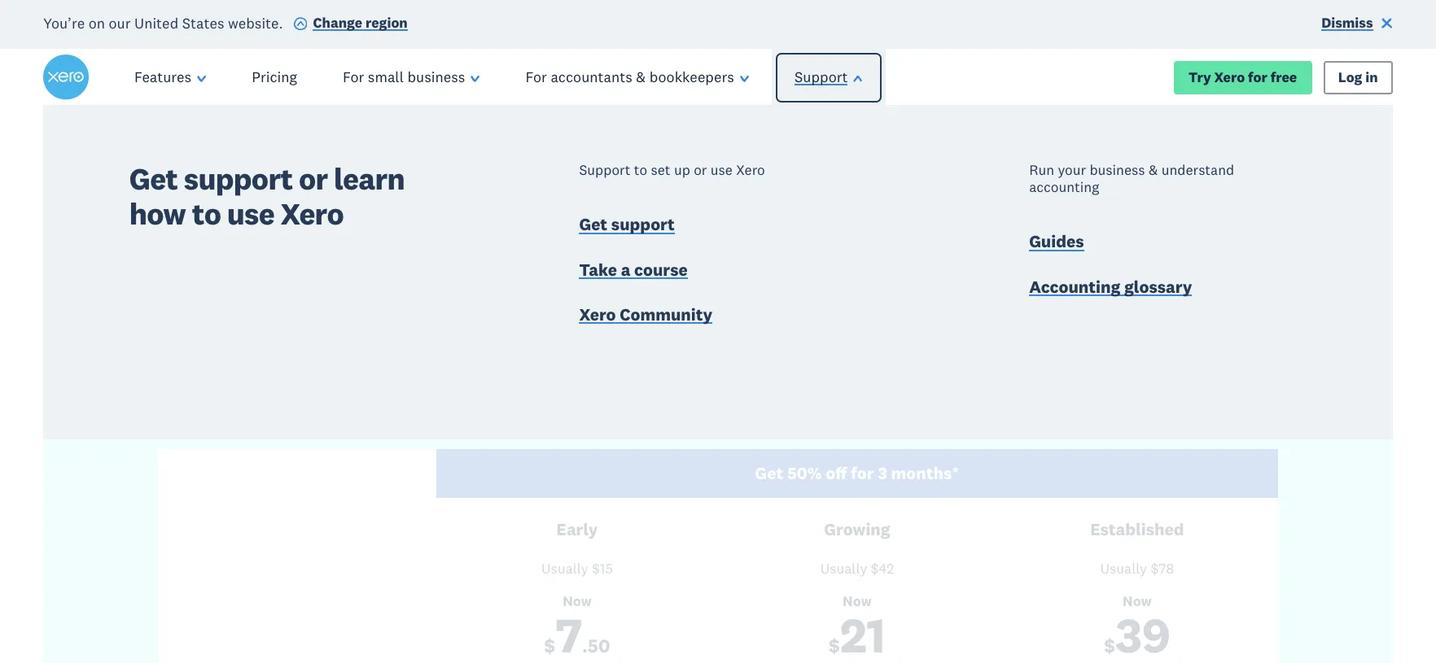 Task type: locate. For each thing, give the bounding box(es) containing it.
0 horizontal spatial business
[[408, 68, 465, 86]]

1 horizontal spatial usually
[[821, 560, 867, 578]]

2 horizontal spatial now
[[1123, 593, 1152, 611]]

1 horizontal spatial support
[[795, 68, 848, 86]]

0 horizontal spatial use
[[227, 195, 274, 233]]

xero inside "link"
[[579, 304, 616, 326]]

3 left months*
[[878, 463, 888, 485]]

& right accountants
[[636, 68, 646, 86]]

0 horizontal spatial free
[[767, 269, 813, 302]]

0 horizontal spatial for
[[343, 68, 364, 86]]

1 horizontal spatial set
[[1067, 269, 1103, 302]]

a
[[621, 259, 631, 281]]

accounting
[[1029, 276, 1121, 298]]

for accountants & bookkeepers
[[526, 68, 734, 86]]

business inside run your business & understand accounting
[[1090, 162, 1145, 180]]

now for early
[[563, 593, 592, 611]]

1 vertical spatial for
[[562, 269, 595, 302]]

for inside "for small business" dropdown button
[[343, 68, 364, 86]]

use
[[711, 162, 733, 180], [227, 195, 274, 233]]

get inside get support or learn how to use xero
[[129, 160, 178, 198]]

0 vertical spatial support
[[795, 68, 848, 86]]

for
[[1248, 68, 1268, 86], [562, 269, 595, 302], [851, 463, 874, 485]]

small
[[368, 68, 404, 86]]

take a course
[[579, 259, 688, 281]]

1 vertical spatial 3
[[878, 463, 888, 485]]

support for support to set up or use xero
[[579, 162, 631, 180]]

1 horizontal spatial or
[[694, 162, 707, 180]]

50% left off
[[787, 463, 822, 485]]

0 horizontal spatial support
[[579, 162, 631, 180]]

0 horizontal spatial or
[[299, 160, 328, 198]]

0 horizontal spatial support
[[184, 160, 293, 198]]

0 horizontal spatial to
[[192, 195, 221, 233]]

months
[[622, 269, 711, 302]]

for right off
[[851, 463, 874, 485]]

0 vertical spatial for
[[1248, 68, 1268, 86]]

change region
[[313, 14, 408, 32]]

log
[[1339, 68, 1363, 86]]

& left understand
[[1149, 162, 1158, 180]]

on right the out
[[467, 269, 497, 302]]

usually down established
[[1101, 560, 1148, 578]]

1 horizontal spatial 50%
[[787, 463, 822, 485]]

usually for growing
[[821, 560, 867, 578]]

don't
[[291, 269, 355, 302]]

1 horizontal spatial business
[[1090, 162, 1145, 180]]

2 usually from the left
[[821, 560, 867, 578]]

business right the run
[[1090, 162, 1145, 180]]

for inside for accountants & bookkeepers dropdown button
[[526, 68, 547, 86]]

2 horizontal spatial support
[[819, 269, 911, 302]]

1 now from the left
[[563, 593, 592, 611]]

support inside get support or learn how to use xero
[[184, 160, 293, 198]]

don't miss out on 50% for 3 months and free support getting xero set up.
[[291, 269, 1146, 302]]

2 horizontal spatial to
[[634, 162, 648, 180]]

free left log
[[1271, 68, 1297, 86]]

business
[[408, 68, 465, 86], [1090, 162, 1145, 180]]

on left our
[[88, 13, 105, 32]]

states
[[182, 13, 224, 32]]

2 horizontal spatial for
[[1248, 68, 1268, 86]]

support for support
[[795, 68, 848, 86]]

your
[[1058, 162, 1086, 180], [704, 162, 845, 248]]

get for get support
[[579, 214, 608, 236]]

for left small
[[343, 68, 364, 86]]

support
[[184, 160, 293, 198], [611, 214, 675, 236], [819, 269, 911, 302]]

0 vertical spatial 50%
[[503, 269, 555, 302]]

1 horizontal spatial your
[[1058, 162, 1086, 180]]

1 usually from the left
[[542, 560, 588, 578]]

xero community
[[579, 304, 713, 326]]

0 vertical spatial 3
[[601, 269, 615, 302]]

now down usually $ 78
[[1123, 593, 1152, 611]]

now down usually $ 42
[[843, 593, 872, 611]]

0 vertical spatial use
[[711, 162, 733, 180]]

2 now from the left
[[843, 593, 872, 611]]

42
[[879, 560, 894, 578]]

1 vertical spatial support
[[579, 162, 631, 180]]

website.
[[228, 13, 283, 32]]

1 vertical spatial set
[[1067, 269, 1103, 302]]

50%
[[503, 269, 555, 302], [787, 463, 822, 485]]

for for for small business
[[343, 68, 364, 86]]

accounting glossary
[[1029, 276, 1193, 298]]

usually down growing
[[821, 560, 867, 578]]

support to set up or use xero
[[579, 162, 765, 180]]

3 usually from the left
[[1101, 560, 1148, 578]]

usually $ 42
[[821, 560, 894, 578]]

1 vertical spatial get
[[579, 214, 608, 236]]

support for get support or learn how to use xero
[[184, 160, 293, 198]]

plans
[[305, 162, 477, 248]]

0 vertical spatial on
[[88, 13, 105, 32]]

or left "learn"
[[299, 160, 328, 198]]

for
[[343, 68, 364, 86], [526, 68, 547, 86]]

1 horizontal spatial to
[[492, 162, 557, 248]]

1 horizontal spatial now
[[843, 593, 872, 611]]

usually $ 15
[[542, 560, 613, 578]]

get support
[[579, 214, 675, 236]]

now
[[563, 593, 592, 611], [843, 593, 872, 611], [1123, 593, 1152, 611]]

free
[[1271, 68, 1297, 86], [767, 269, 813, 302]]

for left accountants
[[526, 68, 547, 86]]

log in link
[[1324, 61, 1393, 94]]

for small business
[[343, 68, 465, 86]]

take
[[579, 259, 617, 281]]

2 horizontal spatial get
[[755, 463, 784, 485]]

2 vertical spatial get
[[755, 463, 784, 485]]

1 vertical spatial use
[[227, 195, 274, 233]]

$
[[592, 560, 600, 578], [871, 560, 879, 578], [1151, 560, 1159, 578], [544, 634, 556, 658], [829, 634, 840, 658], [1104, 634, 1116, 658]]

usually $ 78
[[1101, 560, 1175, 578]]

0 vertical spatial free
[[1271, 68, 1297, 86]]

now down usually $ 15 at bottom left
[[563, 593, 592, 611]]

0 horizontal spatial now
[[563, 593, 592, 611]]

xero right "try"
[[1215, 68, 1245, 86]]

usually down early
[[542, 560, 588, 578]]

1 horizontal spatial support
[[611, 214, 675, 236]]

0 vertical spatial get
[[129, 160, 178, 198]]

up.
[[1109, 269, 1146, 302]]

our
[[109, 13, 131, 32]]

to for plans
[[492, 162, 557, 248]]

&
[[636, 68, 646, 86], [1149, 162, 1158, 180]]

get for get 50% off for 3 months*
[[755, 463, 784, 485]]

3 now from the left
[[1123, 593, 1152, 611]]

0 horizontal spatial usually
[[542, 560, 588, 578]]

1 horizontal spatial &
[[1149, 162, 1158, 180]]

support
[[795, 68, 848, 86], [579, 162, 631, 180]]

xero
[[1215, 68, 1245, 86], [736, 162, 765, 180], [281, 195, 344, 233], [1007, 269, 1060, 302], [579, 304, 616, 326]]

0 vertical spatial &
[[636, 68, 646, 86]]

xero right up
[[736, 162, 765, 180]]

getting
[[918, 269, 1000, 302]]

1 vertical spatial support
[[611, 214, 675, 236]]

1 horizontal spatial for
[[851, 463, 874, 485]]

0 horizontal spatial 50%
[[503, 269, 555, 302]]

3 left a
[[601, 269, 615, 302]]

free right and
[[767, 269, 813, 302]]

0 horizontal spatial get
[[129, 160, 178, 198]]

3
[[601, 269, 615, 302], [878, 463, 888, 485]]

0 horizontal spatial your
[[704, 162, 845, 248]]

set left up.
[[1067, 269, 1103, 302]]

2 for from the left
[[526, 68, 547, 86]]

0 vertical spatial business
[[408, 68, 465, 86]]

xero up don't
[[281, 195, 344, 233]]

1 vertical spatial business
[[1090, 162, 1145, 180]]

get
[[129, 160, 178, 198], [579, 214, 608, 236], [755, 463, 784, 485]]

1 horizontal spatial on
[[467, 269, 497, 302]]

0 horizontal spatial for
[[562, 269, 595, 302]]

for right "try"
[[1248, 68, 1268, 86]]

support for get support
[[611, 214, 675, 236]]

business inside dropdown button
[[408, 68, 465, 86]]

business right small
[[408, 68, 465, 86]]

0 horizontal spatial on
[[88, 13, 105, 32]]

0 vertical spatial support
[[184, 160, 293, 198]]

features button
[[111, 49, 229, 106]]

to
[[634, 162, 648, 180], [492, 162, 557, 248], [192, 195, 221, 233]]

set
[[651, 162, 671, 180], [1067, 269, 1103, 302]]

set left up
[[651, 162, 671, 180]]

1 for from the left
[[343, 68, 364, 86]]

0 horizontal spatial &
[[636, 68, 646, 86]]

0 horizontal spatial set
[[651, 162, 671, 180]]

support inside dropdown button
[[795, 68, 848, 86]]

2 horizontal spatial usually
[[1101, 560, 1148, 578]]

1 vertical spatial &
[[1149, 162, 1158, 180]]

xero down take
[[579, 304, 616, 326]]

xero inside get support or learn how to use xero
[[281, 195, 344, 233]]

learn
[[334, 160, 405, 198]]

early
[[557, 519, 598, 541]]

or
[[299, 160, 328, 198], [694, 162, 707, 180]]

for for for accountants & bookkeepers
[[526, 68, 547, 86]]

use inside get support or learn how to use xero
[[227, 195, 274, 233]]

in
[[1366, 68, 1379, 86]]

1 horizontal spatial for
[[526, 68, 547, 86]]

now for growing
[[843, 593, 872, 611]]

to for support
[[634, 162, 648, 180]]

50% left take
[[503, 269, 555, 302]]

you're on our united states website.
[[43, 13, 283, 32]]

on
[[88, 13, 105, 32], [467, 269, 497, 302]]

for left a
[[562, 269, 595, 302]]

usually
[[542, 560, 588, 578], [821, 560, 867, 578], [1101, 560, 1148, 578]]

78
[[1159, 560, 1175, 578]]

or right up
[[694, 162, 707, 180]]

1 horizontal spatial get
[[579, 214, 608, 236]]



Task type: vqa. For each thing, say whether or not it's contained in the screenshot.
jargon-
no



Task type: describe. For each thing, give the bounding box(es) containing it.
usually for established
[[1101, 560, 1148, 578]]

0 horizontal spatial 3
[[601, 269, 615, 302]]

pricing link
[[229, 49, 320, 106]]

try xero for free
[[1189, 68, 1297, 86]]

miss
[[361, 269, 415, 302]]

1 horizontal spatial free
[[1271, 68, 1297, 86]]

for small business button
[[320, 49, 503, 106]]

guides
[[1029, 231, 1084, 253]]

1 horizontal spatial 3
[[878, 463, 888, 485]]

you're
[[43, 13, 85, 32]]

united
[[134, 13, 179, 32]]

plans to suit your
[[305, 162, 859, 248]]

try
[[1189, 68, 1211, 86]]

features
[[134, 68, 191, 86]]

usually for early
[[542, 560, 588, 578]]

.
[[582, 634, 588, 658]]

accounting
[[1029, 179, 1100, 197]]

. 50
[[582, 634, 610, 658]]

2 vertical spatial for
[[851, 463, 874, 485]]

1 vertical spatial free
[[767, 269, 813, 302]]

xero community link
[[579, 304, 713, 330]]

understand
[[1162, 162, 1235, 180]]

run your business & understand accounting
[[1029, 162, 1235, 197]]

50
[[588, 634, 610, 658]]

xero down guides link
[[1007, 269, 1060, 302]]

for accountants & bookkeepers button
[[503, 49, 772, 106]]

get for get support or learn how to use xero
[[129, 160, 178, 198]]

get support link
[[579, 214, 675, 240]]

off
[[826, 463, 847, 485]]

and
[[717, 269, 761, 302]]

suit
[[571, 162, 690, 248]]

out
[[422, 269, 461, 302]]

0 vertical spatial set
[[651, 162, 671, 180]]

xero homepage image
[[43, 55, 89, 100]]

bookkeepers
[[650, 68, 734, 86]]

change region button
[[293, 13, 408, 36]]

accounting glossary link
[[1029, 276, 1193, 302]]

to inside get support or learn how to use xero
[[192, 195, 221, 233]]

now for established
[[1123, 593, 1152, 611]]

2 vertical spatial support
[[819, 269, 911, 302]]

change
[[313, 14, 362, 32]]

get 50% off for 3 months*
[[755, 463, 960, 485]]

15
[[600, 560, 613, 578]]

support button
[[766, 49, 891, 106]]

1 horizontal spatial use
[[711, 162, 733, 180]]

dismiss button
[[1322, 13, 1393, 36]]

guides link
[[1029, 231, 1084, 257]]

growing
[[824, 519, 891, 541]]

business for your
[[1090, 162, 1145, 180]]

how
[[129, 195, 186, 233]]

your inside run your business & understand accounting
[[1058, 162, 1086, 180]]

& inside run your business & understand accounting
[[1149, 162, 1158, 180]]

glossary
[[1125, 276, 1193, 298]]

business for small
[[408, 68, 465, 86]]

take a course link
[[579, 259, 688, 285]]

months*
[[891, 463, 960, 485]]

course
[[634, 259, 688, 281]]

1 vertical spatial 50%
[[787, 463, 822, 485]]

log in
[[1339, 68, 1379, 86]]

get support or learn how to use xero
[[129, 160, 405, 233]]

try xero for free link
[[1174, 61, 1312, 94]]

run
[[1029, 162, 1055, 180]]

pricing
[[252, 68, 297, 86]]

1 vertical spatial on
[[467, 269, 497, 302]]

community
[[620, 304, 713, 326]]

accountants
[[551, 68, 633, 86]]

& inside for accountants & bookkeepers dropdown button
[[636, 68, 646, 86]]

or inside get support or learn how to use xero
[[299, 160, 328, 198]]

up
[[674, 162, 690, 180]]

established
[[1091, 519, 1185, 541]]

dismiss
[[1322, 14, 1373, 32]]

region
[[366, 14, 408, 32]]



